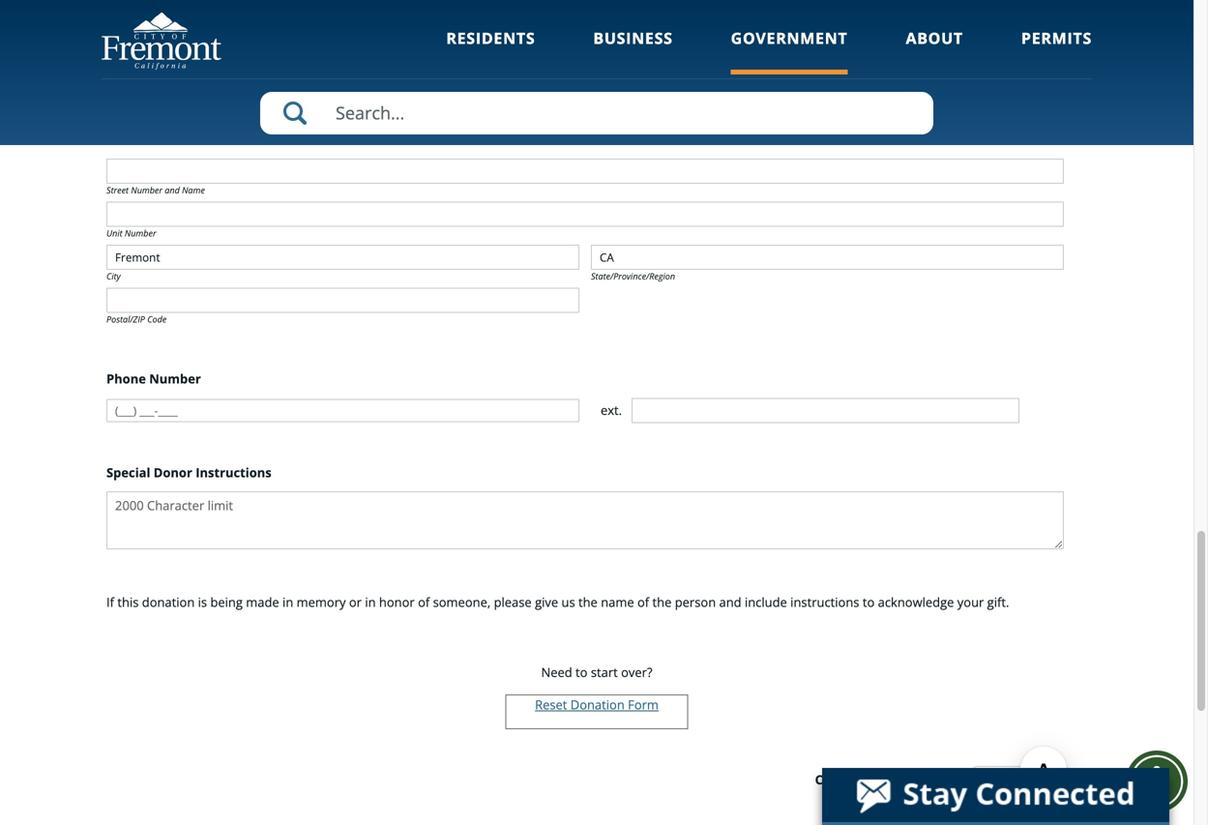 Task type: locate. For each thing, give the bounding box(es) containing it.
over?
[[621, 664, 652, 681]]

ext. text field
[[632, 398, 1019, 423]]

stay connected image
[[822, 768, 1167, 822]]

0 vertical spatial and
[[165, 184, 180, 196]]

2 in from the left
[[365, 594, 376, 611]]

in right the or
[[365, 594, 376, 611]]

in right made
[[282, 594, 293, 611]]

*
[[97, 20, 104, 38], [97, 131, 104, 148]]

* for * name
[[97, 20, 104, 38]]

Last Name text field
[[591, 48, 1064, 73]]

2 vertical spatial number
[[149, 370, 201, 387]]

1 the from the left
[[578, 594, 598, 611]]

0 vertical spatial *
[[97, 20, 104, 38]]

* for * address
[[97, 131, 104, 148]]

0 horizontal spatial of
[[418, 594, 430, 611]]

donor
[[154, 464, 192, 481]]

number right phone
[[149, 370, 201, 387]]

name right last
[[609, 74, 632, 86]]

first
[[106, 74, 123, 86]]

your
[[957, 594, 984, 611]]

0 vertical spatial to
[[863, 594, 875, 611]]

business
[[593, 28, 673, 48]]

name
[[106, 20, 144, 38], [125, 74, 148, 86], [609, 74, 632, 86], [182, 184, 205, 196]]

0 horizontal spatial and
[[165, 184, 180, 196]]

1 vertical spatial *
[[97, 131, 104, 148]]

and right person
[[719, 594, 741, 611]]

Street Number and Name text field
[[106, 159, 1064, 184]]

address group
[[106, 159, 1087, 331]]

phone number group
[[106, 398, 1087, 424]]

0 horizontal spatial to
[[576, 664, 588, 681]]

name right first
[[125, 74, 148, 86]]

donation
[[570, 696, 625, 713]]

number right unit at the left top of the page
[[125, 227, 156, 239]]

and
[[165, 184, 180, 196], [719, 594, 741, 611]]

1 vertical spatial number
[[125, 227, 156, 239]]

the right "us"
[[578, 594, 598, 611]]

next link
[[972, 766, 1069, 796]]

is
[[198, 594, 207, 611]]

of right name at bottom
[[637, 594, 649, 611]]

reset donation form
[[535, 696, 659, 713]]

number for street
[[131, 184, 162, 196]]

0 vertical spatial number
[[131, 184, 162, 196]]

about link
[[906, 28, 963, 75]]

Postal/ZIP Code text field
[[106, 288, 579, 313]]

1 horizontal spatial of
[[637, 594, 649, 611]]

Unit Number text field
[[106, 202, 1064, 227]]

need
[[541, 664, 572, 681]]

2 the from the left
[[652, 594, 672, 611]]

being
[[210, 594, 243, 611]]

and right street
[[165, 184, 180, 196]]

of
[[418, 594, 430, 611], [637, 594, 649, 611]]

number right street
[[131, 184, 162, 196]]

made
[[246, 594, 279, 611]]

street
[[106, 184, 129, 196]]

to left start
[[576, 664, 588, 681]]

1 horizontal spatial the
[[652, 594, 672, 611]]

acknowledge
[[878, 594, 954, 611]]

1 * from the top
[[97, 20, 104, 38]]

special donor instructions
[[106, 464, 272, 481]]

instructions
[[196, 464, 272, 481]]

this
[[117, 594, 139, 611]]

in
[[282, 594, 293, 611], [365, 594, 376, 611]]

to
[[863, 594, 875, 611], [576, 664, 588, 681]]

phone
[[106, 370, 146, 387]]

the
[[578, 594, 598, 611], [652, 594, 672, 611]]

name inside address group
[[182, 184, 205, 196]]

number
[[131, 184, 162, 196], [125, 227, 156, 239], [149, 370, 201, 387]]

last name
[[591, 74, 632, 86]]

phone number
[[106, 370, 201, 387]]

unit
[[106, 227, 122, 239]]

2 * from the top
[[97, 131, 104, 148]]

name group
[[106, 48, 1076, 91]]

if
[[106, 594, 114, 611]]

last
[[591, 74, 607, 86]]

0 horizontal spatial in
[[282, 594, 293, 611]]

number for phone
[[149, 370, 201, 387]]

name right street
[[182, 184, 205, 196]]

current
[[815, 771, 864, 788]]

address
[[106, 131, 157, 148]]

name for * name
[[106, 20, 144, 38]]

name up the first name
[[106, 20, 144, 38]]

donation
[[142, 594, 195, 611]]

first name
[[106, 74, 148, 86]]

ext.
[[601, 401, 622, 419]]

include
[[745, 594, 787, 611]]

First Name text field
[[106, 48, 579, 73]]

memory
[[297, 594, 346, 611]]

0 horizontal spatial the
[[578, 594, 598, 611]]

to right instructions
[[863, 594, 875, 611]]

1 in from the left
[[282, 594, 293, 611]]

1 vertical spatial and
[[719, 594, 741, 611]]

the left person
[[652, 594, 672, 611]]

of right honor
[[418, 594, 430, 611]]

postal/zip code
[[106, 313, 167, 325]]

1 horizontal spatial in
[[365, 594, 376, 611]]

person
[[675, 594, 716, 611]]

need to start over?
[[541, 664, 652, 681]]



Task type: vqa. For each thing, say whether or not it's contained in the screenshot.
Residents link
yes



Task type: describe. For each thing, give the bounding box(es) containing it.
total:
[[867, 771, 902, 788]]

postal/zip
[[106, 313, 145, 325]]

honor
[[379, 594, 415, 611]]

name for last name
[[609, 74, 632, 86]]

residents
[[446, 28, 535, 48]]

give
[[535, 594, 558, 611]]

current total: $2,000.00
[[815, 771, 962, 788]]

Search text field
[[260, 92, 933, 134]]

city
[[106, 270, 121, 282]]

business link
[[593, 28, 673, 75]]

permits
[[1021, 28, 1092, 48]]

about
[[906, 28, 963, 48]]

State/Province/Region text field
[[591, 245, 1064, 270]]

number for unit
[[125, 227, 156, 239]]

instructions
[[790, 594, 859, 611]]

1 of from the left
[[418, 594, 430, 611]]

This is a phone number field. telephone field
[[106, 399, 579, 422]]

name
[[601, 594, 634, 611]]

1 horizontal spatial to
[[863, 594, 875, 611]]

2 of from the left
[[637, 594, 649, 611]]

City text field
[[106, 245, 579, 270]]

reset
[[535, 696, 567, 713]]

gift.
[[987, 594, 1009, 611]]

or
[[349, 594, 362, 611]]

government
[[731, 28, 848, 48]]

us
[[561, 594, 575, 611]]

$2,000.00
[[906, 771, 962, 788]]

special
[[106, 464, 150, 481]]

* address
[[97, 131, 157, 148]]

government link
[[731, 28, 848, 75]]

Special Donor Instructions text field
[[106, 492, 1064, 550]]

next
[[1007, 772, 1034, 790]]

residents link
[[446, 28, 535, 75]]

street number and name
[[106, 184, 205, 196]]

* name
[[97, 20, 144, 38]]

code
[[147, 313, 167, 325]]

if this donation is being made in memory or in honor of someone, please give us the name of the person and include instructions to acknowledge your gift.
[[106, 594, 1009, 611]]

start
[[591, 664, 618, 681]]

permits link
[[1021, 28, 1092, 75]]

name for first name
[[125, 74, 148, 86]]

reset donation form link
[[535, 696, 659, 713]]

please
[[494, 594, 532, 611]]

and inside address group
[[165, 184, 180, 196]]

1 horizontal spatial and
[[719, 594, 741, 611]]

form
[[628, 696, 659, 713]]

1 vertical spatial to
[[576, 664, 588, 681]]

state/province/region
[[591, 270, 675, 282]]

unit number
[[106, 227, 156, 239]]

someone,
[[433, 594, 491, 611]]



